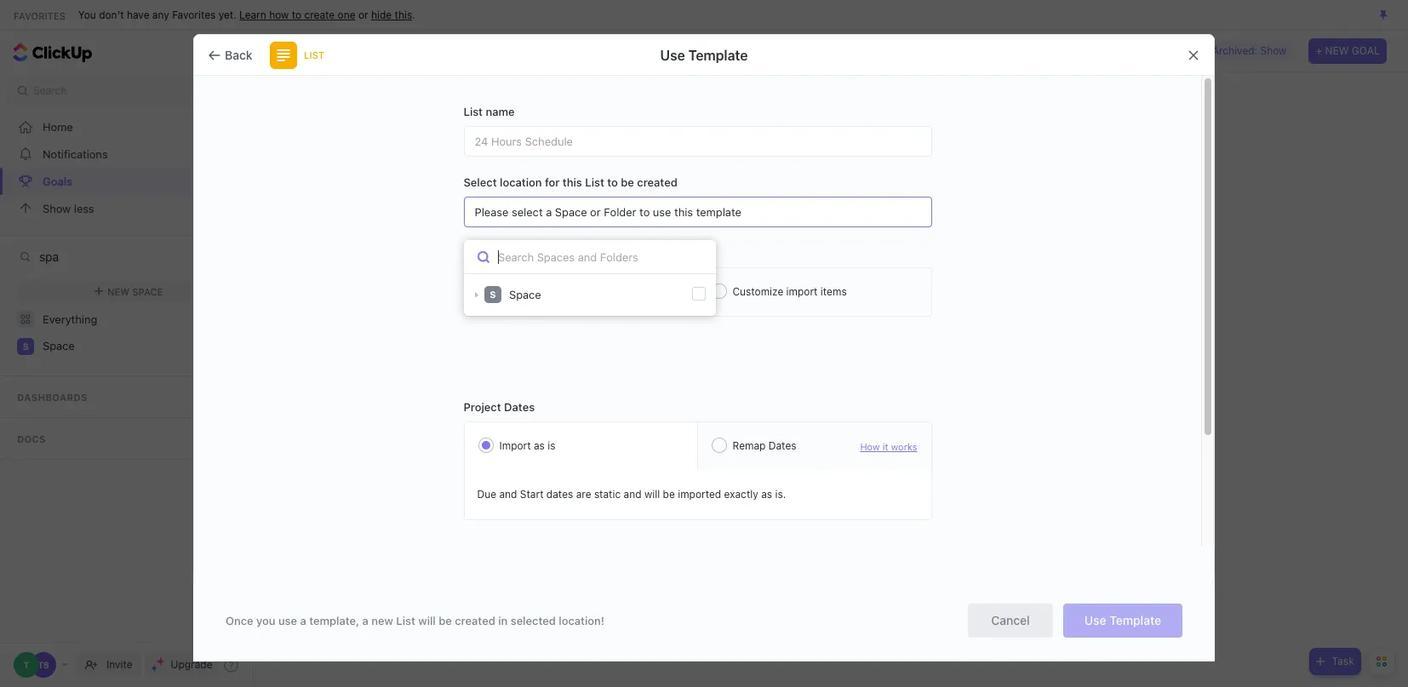Task type: vqa. For each thing, say whether or not it's contained in the screenshot.
'tree' within Sidebar navigation
no



Task type: locate. For each thing, give the bounding box(es) containing it.
and right the static
[[624, 488, 641, 501]]

0 vertical spatial will
[[644, 488, 660, 501]]

1 vertical spatial create
[[878, 478, 921, 496]]

show less
[[43, 201, 94, 215]]

customize
[[733, 285, 783, 298]]

how
[[269, 8, 289, 21]]

as left is
[[534, 439, 545, 452]]

new
[[1325, 44, 1349, 57], [107, 286, 130, 297]]

0 horizontal spatial in
[[498, 613, 508, 627]]

or
[[358, 8, 368, 21], [590, 205, 601, 218]]

0 vertical spatial new
[[1325, 44, 1349, 57]]

1 vertical spatial use
[[278, 613, 297, 627]]

0 vertical spatial be
[[621, 175, 634, 189]]

are left the static
[[576, 488, 591, 501]]

will
[[644, 488, 660, 501], [418, 613, 436, 627]]

create right the also
[[878, 478, 921, 496]]

2 vertical spatial this
[[674, 205, 693, 218]]

0 horizontal spatial to
[[292, 8, 301, 21]]

location!
[[559, 613, 604, 627]]

dates for remap dates
[[769, 439, 796, 452]]

2 vertical spatial to
[[639, 205, 650, 218]]

or right the one
[[358, 8, 368, 21]]

create for to
[[304, 8, 335, 21]]

of
[[1020, 478, 1034, 496]]

1 horizontal spatial to
[[607, 175, 618, 189]]

new
[[371, 613, 393, 627]]

2 vertical spatial be
[[439, 613, 452, 627]]

also
[[847, 478, 874, 496]]

a left new
[[362, 613, 369, 627]]

folders.
[[1037, 478, 1088, 496]]

goal
[[1352, 44, 1380, 57]]

new right "+"
[[1325, 44, 1349, 57]]

dashboards
[[17, 392, 87, 403]]

1 vertical spatial in
[[498, 613, 508, 627]]

use template
[[660, 47, 748, 63]]

created
[[637, 175, 677, 189], [455, 613, 495, 627]]

0 horizontal spatial are
[[576, 488, 591, 501]]

everything
[[43, 312, 97, 326]]

how it works
[[860, 441, 917, 452]]

1 horizontal spatial you
[[790, 478, 815, 496]]

space down everything
[[43, 339, 75, 353]]

dates
[[546, 488, 573, 501]]

1 vertical spatial this
[[563, 175, 582, 189]]

goals
[[271, 42, 310, 60], [43, 174, 72, 188], [608, 478, 647, 496], [925, 478, 963, 496]]

1 horizontal spatial create
[[878, 478, 921, 496]]

2 vertical spatial import
[[499, 439, 531, 452]]

0 vertical spatial or
[[358, 8, 368, 21]]

1 and from the left
[[499, 488, 517, 501]]

0 horizontal spatial will
[[418, 613, 436, 627]]

0 vertical spatial create
[[304, 8, 335, 21]]

new inside sidebar navigation
[[107, 286, 130, 297]]

docs
[[17, 433, 46, 444]]

favorites
[[172, 8, 216, 21], [14, 10, 65, 21]]

upgrade
[[171, 658, 212, 671]]

1 vertical spatial show
[[43, 201, 71, 215]]

and right due at the left of page
[[499, 488, 517, 501]]

goals up show less
[[43, 174, 72, 188]]

1 horizontal spatial and
[[624, 488, 641, 501]]

1 vertical spatial will
[[418, 613, 436, 627]]

new space
[[107, 286, 163, 297]]

0 vertical spatial this
[[395, 8, 412, 21]]

be right new
[[439, 613, 452, 627]]

import left options at top
[[464, 246, 499, 260]]

import
[[464, 246, 499, 260], [499, 285, 531, 298], [499, 439, 531, 452]]

list
[[304, 49, 324, 60], [464, 105, 483, 118], [585, 175, 604, 189], [396, 613, 415, 627]]

a left template,
[[300, 613, 306, 627]]

sidebar navigation
[[0, 31, 258, 687]]

1 vertical spatial or
[[590, 205, 601, 218]]

how it works link
[[860, 441, 917, 452]]

be left imported
[[663, 488, 675, 501]]

as
[[534, 439, 545, 452], [761, 488, 772, 501]]

0 vertical spatial show
[[1260, 44, 1287, 57]]

2 horizontal spatial a
[[546, 205, 552, 218]]

list up please select a space or folder to use this template
[[585, 175, 604, 189]]

2 horizontal spatial to
[[639, 205, 650, 218]]

a
[[546, 205, 552, 218], [300, 613, 306, 627], [362, 613, 369, 627]]

space inside space link
[[43, 339, 75, 353]]

favorites left don't
[[14, 10, 65, 21]]

Search Spaces and Folders text field
[[464, 240, 716, 274]]

can
[[819, 478, 843, 496]]

0 vertical spatial you
[[78, 8, 96, 21]]

dates for project dates
[[504, 400, 535, 414]]

once
[[226, 613, 253, 627]]

dates right project
[[504, 400, 535, 414]]

due
[[477, 488, 496, 501]]

you left don't
[[78, 8, 96, 21]]

2 horizontal spatial this
[[674, 205, 693, 218]]

to up please select a space or folder to use this template
[[607, 175, 618, 189]]

this right for
[[563, 175, 582, 189]]

dates right remap
[[769, 439, 796, 452]]

will right new
[[418, 613, 436, 627]]

are left imported
[[650, 478, 672, 496]]

0 horizontal spatial as
[[534, 439, 545, 452]]

please select a space or folder to use this template
[[475, 205, 741, 218]]

0 horizontal spatial this
[[395, 8, 412, 21]]

1 horizontal spatial this
[[563, 175, 582, 189]]

0 horizontal spatial use
[[278, 613, 297, 627]]

create left the one
[[304, 8, 335, 21]]

0 horizontal spatial you
[[78, 8, 96, 21]]

invite
[[106, 658, 132, 671]]

0 vertical spatial dates
[[504, 400, 535, 414]]

to right folder
[[639, 205, 650, 218]]

goals down "learn how to create one" "link" on the top of the page
[[271, 42, 310, 60]]

show left the 'less' at top left
[[43, 201, 71, 215]]

have
[[127, 8, 149, 21]]

notifications link
[[0, 140, 258, 168]]

are
[[650, 478, 672, 496], [576, 488, 591, 501]]

be
[[621, 175, 634, 189], [663, 488, 675, 501], [439, 613, 452, 627]]

and
[[499, 488, 517, 501], [624, 488, 641, 501]]

create
[[304, 8, 335, 21], [878, 478, 921, 496]]

import left is
[[499, 439, 531, 452]]

works
[[891, 441, 917, 452]]

0 vertical spatial as
[[534, 439, 545, 452]]

once you use a template, a new list will be created in selected location!
[[226, 613, 604, 627]]

start
[[520, 488, 544, 501]]

created up please select a space or folder to use this template dropdown button
[[637, 175, 677, 189]]

to right how
[[292, 8, 301, 21]]

favorites right any
[[172, 8, 216, 21]]

everything
[[534, 285, 585, 298]]

will right the static
[[644, 488, 660, 501]]

cancel
[[991, 613, 1030, 627]]

or left folder
[[590, 205, 601, 218]]

show right archived:
[[1260, 44, 1287, 57]]

to
[[292, 8, 301, 21], [607, 175, 618, 189], [639, 205, 650, 218]]

1 vertical spatial new
[[107, 286, 130, 297]]

import down options at top
[[499, 285, 531, 298]]

0 horizontal spatial be
[[439, 613, 452, 627]]

you
[[78, 8, 96, 21], [790, 478, 815, 496]]

imported
[[678, 488, 721, 501]]

name
[[486, 105, 515, 118]]

use
[[653, 205, 671, 218], [278, 613, 297, 627]]

use right folder
[[653, 205, 671, 218]]

for
[[545, 175, 560, 189]]

learn
[[239, 8, 266, 21]]

you right is.
[[790, 478, 815, 496]]

1 vertical spatial import
[[499, 285, 531, 298]]

Filter Lists, Docs, & Folders text field
[[39, 243, 225, 269]]

items
[[821, 285, 847, 298]]

create for also
[[878, 478, 921, 496]]

1 horizontal spatial be
[[621, 175, 634, 189]]

back
[[225, 47, 253, 62]]

1 horizontal spatial use
[[653, 205, 671, 218]]

1 horizontal spatial will
[[644, 488, 660, 501]]

24 Hours Schedule  text field
[[464, 126, 932, 157]]

2 horizontal spatial be
[[663, 488, 675, 501]]

this left 'template'
[[674, 205, 693, 218]]

0 horizontal spatial dates
[[504, 400, 535, 414]]

due and start dates are static and will be imported exactly as is.
[[477, 488, 786, 501]]

1 vertical spatial dates
[[769, 439, 796, 452]]

0 vertical spatial import
[[464, 246, 499, 260]]

this
[[395, 8, 412, 21], [563, 175, 582, 189], [674, 205, 693, 218]]

1 vertical spatial to
[[607, 175, 618, 189]]

please
[[475, 205, 509, 218]]

0 vertical spatial created
[[637, 175, 677, 189]]

0 horizontal spatial or
[[358, 8, 368, 21]]

as left is.
[[761, 488, 772, 501]]

0 horizontal spatial show
[[43, 201, 71, 215]]

0 horizontal spatial created
[[455, 613, 495, 627]]

0 horizontal spatial and
[[499, 488, 517, 501]]

select
[[512, 205, 543, 218]]

task
[[1332, 655, 1354, 667]]

remap
[[733, 439, 766, 452]]

project
[[464, 400, 501, 414]]

new up everything "link"
[[107, 286, 130, 297]]

in left folders
[[675, 478, 687, 496]]

a right "select"
[[546, 205, 552, 218]]

0 horizontal spatial a
[[300, 613, 306, 627]]

0 horizontal spatial new
[[107, 286, 130, 297]]

1 horizontal spatial or
[[590, 205, 601, 218]]

home
[[43, 120, 73, 133]]

customize import items
[[733, 285, 847, 298]]

in left selected
[[498, 613, 508, 627]]

0 vertical spatial use
[[653, 205, 671, 218]]

upgrade link
[[144, 653, 219, 677]]

1 vertical spatial as
[[761, 488, 772, 501]]

use right "you"
[[278, 613, 297, 627]]

1 horizontal spatial as
[[761, 488, 772, 501]]

template,
[[309, 613, 359, 627]]

1 horizontal spatial dates
[[769, 439, 796, 452]]

1 horizontal spatial in
[[675, 478, 687, 496]]

1 vertical spatial you
[[790, 478, 815, 496]]

space down options at top
[[509, 288, 541, 301]]

1 horizontal spatial are
[[650, 478, 672, 496]]

created left selected
[[455, 613, 495, 627]]

be up folder
[[621, 175, 634, 189]]

0 horizontal spatial create
[[304, 8, 335, 21]]

or inside dropdown button
[[590, 205, 601, 218]]

space down select location for this list to be created at the left of the page
[[555, 205, 587, 218]]

any
[[152, 8, 169, 21]]

this right hide
[[395, 8, 412, 21]]



Task type: describe. For each thing, give the bounding box(es) containing it.
.
[[412, 8, 415, 21]]

notifications
[[43, 147, 108, 160]]

hide
[[371, 8, 392, 21]]

everything link
[[0, 306, 258, 333]]

don't
[[99, 8, 124, 21]]

goals inside sidebar navigation
[[43, 174, 72, 188]]

space up everything "link"
[[132, 286, 163, 297]]

show inside sidebar navigation
[[43, 201, 71, 215]]

remap dates
[[733, 439, 796, 452]]

1 horizontal spatial a
[[362, 613, 369, 627]]

to inside dropdown button
[[639, 205, 650, 218]]

your
[[574, 478, 605, 496]]

import for import as is
[[499, 439, 531, 452]]

space inside please select a space or folder to use this template dropdown button
[[555, 205, 587, 218]]

you don't have any favorites yet. learn how to create one or hide this .
[[78, 8, 415, 21]]

above.
[[741, 478, 786, 496]]

list left the name
[[464, 105, 483, 118]]

import
[[786, 285, 818, 298]]

a inside please select a space or folder to use this template dropdown button
[[546, 205, 552, 218]]

select
[[464, 175, 497, 189]]

back button
[[201, 41, 263, 69]]

home link
[[0, 113, 258, 140]]

is.
[[775, 488, 786, 501]]

archived:
[[1212, 44, 1258, 57]]

list right new
[[396, 613, 415, 627]]

import everything
[[499, 285, 585, 298]]

you
[[256, 613, 275, 627]]

0 horizontal spatial favorites
[[14, 10, 65, 21]]

folder
[[604, 205, 636, 218]]

outside
[[966, 478, 1016, 496]]

please select a space or folder to use this template button
[[464, 197, 932, 227]]

1 vertical spatial created
[[455, 613, 495, 627]]

space link
[[43, 333, 242, 360]]

static
[[594, 488, 621, 501]]

learn how to create one link
[[239, 8, 355, 21]]

yet.
[[219, 8, 236, 21]]

use inside dropdown button
[[653, 205, 671, 218]]

1 horizontal spatial show
[[1260, 44, 1287, 57]]

is
[[548, 439, 556, 452]]

hide this link
[[371, 8, 412, 21]]

import for import everything
[[499, 285, 531, 298]]

search
[[33, 84, 67, 97]]

0 vertical spatial in
[[675, 478, 687, 496]]

archived: show
[[1212, 44, 1287, 57]]

goals right your
[[608, 478, 647, 496]]

import options
[[464, 246, 541, 260]]

selected
[[511, 613, 556, 627]]

import as is
[[499, 439, 556, 452]]

1 horizontal spatial created
[[637, 175, 677, 189]]

how
[[860, 441, 880, 452]]

one
[[338, 8, 355, 21]]

folders
[[691, 478, 737, 496]]

options
[[502, 246, 541, 260]]

project dates
[[464, 400, 535, 414]]

your goals are in folders above. you can also create goals outside of folders.
[[574, 478, 1088, 496]]

import for import options
[[464, 246, 499, 260]]

1 horizontal spatial new
[[1325, 44, 1349, 57]]

list name
[[464, 105, 515, 118]]

template
[[688, 47, 748, 63]]

goals link
[[0, 168, 258, 195]]

use
[[660, 47, 685, 63]]

it
[[883, 441, 888, 452]]

+ new goal
[[1316, 44, 1380, 57]]

this inside dropdown button
[[674, 205, 693, 218]]

list down "learn how to create one" "link" on the top of the page
[[304, 49, 324, 60]]

exactly
[[724, 488, 758, 501]]

0 vertical spatial to
[[292, 8, 301, 21]]

location
[[500, 175, 542, 189]]

1 vertical spatial be
[[663, 488, 675, 501]]

2 and from the left
[[624, 488, 641, 501]]

1 horizontal spatial favorites
[[172, 8, 216, 21]]

+
[[1316, 44, 1322, 57]]

less
[[74, 201, 94, 215]]

select location for this list to be created
[[464, 175, 677, 189]]

template
[[696, 205, 741, 218]]

goals left outside
[[925, 478, 963, 496]]



